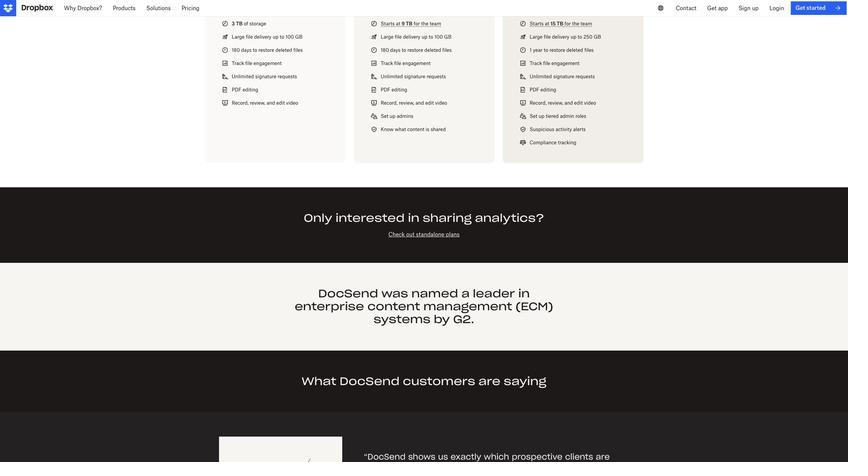 Task type: vqa. For each thing, say whether or not it's contained in the screenshot.
Deleted related to Starts at 9 TB for the team
yes



Task type: describe. For each thing, give the bounding box(es) containing it.
solutions button
[[141, 0, 176, 16]]

pricing link
[[176, 0, 205, 16]]

large file delivery up to 250 gb
[[530, 34, 601, 40]]

check out standalone plans link
[[389, 231, 460, 238]]

check
[[389, 231, 405, 238]]

clients
[[565, 451, 594, 462]]

starts for starts at 15 tb for the team
[[530, 21, 544, 27]]

the for 15 tb
[[572, 21, 580, 27]]

restore for starts at 9 tb for the team
[[408, 47, 423, 53]]

unlimited signature requests for set up tiered admin roles
[[530, 74, 595, 79]]

standalone
[[416, 231, 445, 238]]

at for 15
[[545, 21, 550, 27]]

1 restore from the left
[[259, 47, 274, 53]]

sharing
[[423, 211, 472, 225]]

docsend inside the docsend was named a leader in enterprise content management (ecm) systems by g2.
[[318, 286, 378, 300]]

was
[[382, 286, 408, 300]]

record, for set up tiered admin roles
[[530, 100, 547, 106]]

unlimited for set up tiered admin roles
[[530, 74, 552, 79]]

track for starts at 15 tb for the team
[[530, 60, 542, 66]]

exactly
[[451, 451, 482, 462]]

suspicious
[[530, 126, 555, 132]]

review, for set up tiered admin roles
[[548, 100, 564, 106]]

requests for set up tiered admin roles
[[576, 74, 595, 79]]

1 engagement from the left
[[254, 60, 282, 66]]

requests for set up admins
[[427, 74, 446, 79]]

a
[[462, 286, 470, 300]]

admins
[[397, 113, 414, 119]]

dropbox?
[[77, 5, 102, 12]]

named
[[412, 286, 458, 300]]

1 files from the left
[[294, 47, 303, 53]]

large file delivery up to 100 gb for for the team
[[381, 34, 452, 40]]

engaging
[[367, 461, 405, 462]]

0 vertical spatial content
[[408, 126, 425, 132]]

days for for the team
[[390, 47, 401, 53]]

(ecm)
[[516, 299, 554, 313]]

tracking
[[558, 140, 577, 145]]

alerts
[[573, 126, 586, 132]]

"docsend
[[364, 451, 406, 462]]

pdf for set up tiered admin roles
[[530, 87, 540, 93]]

activity
[[556, 126, 572, 132]]

team for starts at 9 tb for the team
[[430, 21, 441, 27]]

1 record, from the left
[[232, 100, 249, 106]]

at for 9
[[396, 21, 401, 27]]

signature for set up admins
[[404, 74, 426, 79]]

starts at 15 tb for the team
[[530, 21, 592, 27]]

admin
[[560, 113, 575, 119]]

pricing
[[182, 5, 200, 12]]

set up tiered admin roles
[[530, 113, 587, 119]]

1 edit from the left
[[276, 100, 285, 106]]

delivery for starts at 9 tb for the team
[[403, 34, 421, 40]]

shared
[[431, 126, 446, 132]]

login
[[770, 5, 784, 12]]

customers
[[403, 374, 476, 388]]

login link
[[764, 0, 790, 16]]

get app
[[708, 5, 728, 12]]

1 unlimited from the left
[[232, 74, 254, 79]]

which
[[484, 451, 509, 462]]

what docsend customers are saying
[[302, 374, 547, 388]]

contact
[[676, 5, 697, 12]]

signature for set up tiered admin roles
[[553, 74, 575, 79]]

contact button
[[671, 0, 702, 16]]

1 tb from the left
[[236, 21, 243, 27]]

get for get app
[[708, 5, 717, 12]]

pdf editing for set up admins
[[381, 87, 408, 93]]

get app button
[[702, 0, 734, 16]]

plans
[[446, 231, 460, 238]]

3 tb of storage
[[232, 21, 266, 27]]

of
[[244, 21, 248, 27]]

why
[[64, 5, 76, 12]]

1 deleted from the left
[[276, 47, 292, 53]]

set up admins
[[381, 113, 414, 119]]

1 large from the left
[[232, 34, 245, 40]]

the for 9 tb
[[421, 21, 429, 27]]

deleted for starts at 15 tb for the team
[[567, 47, 584, 53]]

record, review, and edit video for set up admins
[[381, 100, 447, 106]]

files for starts at 9 tb for the team
[[443, 47, 452, 53]]

1 gb from the left
[[295, 34, 303, 40]]

is
[[426, 126, 430, 132]]

1 year to restore deleted files
[[530, 47, 594, 53]]

shows
[[408, 451, 436, 462]]

pdf for set up admins
[[381, 87, 391, 93]]

track file engagement for starts at 15 tb for the team
[[530, 60, 580, 66]]

get started link
[[791, 1, 847, 15]]

products button
[[108, 0, 141, 16]]

for for 15 tb
[[565, 21, 571, 27]]

review, for set up admins
[[399, 100, 415, 106]]

content inside the docsend was named a leader in enterprise content management (ecm) systems by g2.
[[368, 299, 420, 313]]

know what content is shared
[[381, 126, 446, 132]]

1 pdf from the left
[[232, 87, 241, 93]]

products
[[113, 5, 136, 12]]

180 for for the team
[[381, 47, 389, 53]]

storage
[[250, 21, 266, 27]]

management
[[424, 299, 512, 313]]

prospective
[[512, 451, 563, 462]]

video for set up tiered admin roles
[[584, 100, 596, 106]]

only
[[304, 211, 333, 225]]

1
[[530, 47, 532, 53]]

9
[[402, 21, 405, 27]]

know
[[381, 126, 394, 132]]

solutions
[[146, 5, 171, 12]]

days for 3 tb of storage
[[241, 47, 252, 53]]

and inside "docsend shows us exactly which prospective clients are engaging with proposals and are interested in working wit
[[473, 461, 489, 462]]

sign up link
[[734, 0, 764, 16]]

starts for starts at 9 tb for the team
[[381, 21, 395, 27]]

started
[[807, 5, 826, 11]]

by
[[434, 312, 450, 326]]

sign up
[[739, 5, 759, 12]]

in inside the docsend was named a leader in enterprise content management (ecm) systems by g2.
[[519, 286, 530, 300]]

3
[[232, 21, 235, 27]]



Task type: locate. For each thing, give the bounding box(es) containing it.
large up year
[[530, 34, 543, 40]]

for up large file delivery up to 250 gb
[[565, 21, 571, 27]]

track file engagement for starts at 9 tb for the team
[[381, 60, 431, 66]]

3 record, review, and edit video from the left
[[530, 100, 596, 106]]

working
[[565, 461, 598, 462]]

1 horizontal spatial 100
[[435, 34, 443, 40]]

1 horizontal spatial edit
[[426, 100, 434, 106]]

team right "9"
[[430, 21, 441, 27]]

3 video from the left
[[584, 100, 596, 106]]

what
[[395, 126, 406, 132]]

get started
[[796, 5, 826, 11]]

2 signature from the left
[[404, 74, 426, 79]]

3 track file engagement from the left
[[530, 60, 580, 66]]

1 horizontal spatial for
[[565, 21, 571, 27]]

sign
[[739, 5, 751, 12]]

record,
[[232, 100, 249, 106], [381, 100, 398, 106], [530, 100, 547, 106]]

tb right 3 on the top left of the page
[[236, 21, 243, 27]]

1 delivery from the left
[[254, 34, 272, 40]]

docsend was named a leader in enterprise content management (ecm) systems by g2.
[[295, 286, 554, 326]]

1 horizontal spatial track file engagement
[[381, 60, 431, 66]]

2 180 from the left
[[381, 47, 389, 53]]

0 horizontal spatial files
[[294, 47, 303, 53]]

3 editing from the left
[[541, 87, 557, 93]]

3 unlimited from the left
[[530, 74, 552, 79]]

track for starts at 9 tb for the team
[[381, 60, 393, 66]]

3 restore from the left
[[550, 47, 565, 53]]

roles
[[576, 113, 587, 119]]

large down starts at 9 tb for the team
[[381, 34, 394, 40]]

year
[[533, 47, 543, 53]]

15
[[551, 21, 556, 27]]

2 unlimited from the left
[[381, 74, 403, 79]]

2 horizontal spatial editing
[[541, 87, 557, 93]]

interested inside "docsend shows us exactly which prospective clients are engaging with proposals and are interested in working wit
[[508, 461, 552, 462]]

2 100 from the left
[[435, 34, 443, 40]]

track file engagement
[[232, 60, 282, 66], [381, 60, 431, 66], [530, 60, 580, 66]]

1 unlimited signature requests from the left
[[232, 74, 297, 79]]

0 vertical spatial in
[[408, 211, 420, 225]]

2 deleted from the left
[[425, 47, 441, 53]]

0 horizontal spatial days
[[241, 47, 252, 53]]

1 180 from the left
[[232, 47, 240, 53]]

1 horizontal spatial the
[[572, 21, 580, 27]]

1 horizontal spatial video
[[435, 100, 447, 106]]

1 horizontal spatial engagement
[[403, 60, 431, 66]]

starts left "9"
[[381, 21, 395, 27]]

0 horizontal spatial 180
[[232, 47, 240, 53]]

1 record, review, and edit video from the left
[[232, 100, 298, 106]]

at
[[396, 21, 401, 27], [545, 21, 550, 27]]

the
[[421, 21, 429, 27], [572, 21, 580, 27]]

compliance
[[530, 140, 557, 145]]

3 gb from the left
[[594, 34, 601, 40]]

set up suspicious
[[530, 113, 538, 119]]

180
[[232, 47, 240, 53], [381, 47, 389, 53]]

0 horizontal spatial editing
[[243, 87, 258, 93]]

delivery down starts at 9 tb for the team
[[403, 34, 421, 40]]

1 days from the left
[[241, 47, 252, 53]]

0 horizontal spatial signature
[[255, 74, 277, 79]]

100 for 3 tb of storage
[[286, 34, 294, 40]]

check out standalone plans
[[389, 231, 460, 238]]

0 horizontal spatial delivery
[[254, 34, 272, 40]]

large file delivery up to 100 gb for 3 tb of storage
[[232, 34, 303, 40]]

0 horizontal spatial pdf
[[232, 87, 241, 93]]

0 horizontal spatial starts
[[381, 21, 395, 27]]

2 horizontal spatial files
[[585, 47, 594, 53]]

in left clients
[[555, 461, 562, 462]]

3 record, from the left
[[530, 100, 547, 106]]

2 horizontal spatial edit
[[575, 100, 583, 106]]

team up 250
[[581, 21, 592, 27]]

3 unlimited signature requests from the left
[[530, 74, 595, 79]]

0 horizontal spatial get
[[708, 5, 717, 12]]

editing for set up admins
[[392, 87, 408, 93]]

tb
[[236, 21, 243, 27], [406, 21, 413, 27], [557, 21, 564, 27]]

0 horizontal spatial the
[[421, 21, 429, 27]]

large for starts at 9 tb for the team
[[381, 34, 394, 40]]

video
[[286, 100, 298, 106], [435, 100, 447, 106], [584, 100, 596, 106]]

set
[[381, 113, 389, 119], [530, 113, 538, 119]]

enterprise
[[295, 299, 364, 313]]

restore
[[259, 47, 274, 53], [408, 47, 423, 53], [550, 47, 565, 53]]

2 horizontal spatial restore
[[550, 47, 565, 53]]

2 unlimited signature requests from the left
[[381, 74, 446, 79]]

1 horizontal spatial pdf
[[381, 87, 391, 93]]

suspicious activity alerts
[[530, 126, 586, 132]]

0 horizontal spatial record,
[[232, 100, 249, 106]]

at left 15
[[545, 21, 550, 27]]

0 horizontal spatial 180 days to restore deleted files
[[232, 47, 303, 53]]

2 set from the left
[[530, 113, 538, 119]]

1 large file delivery up to 100 gb from the left
[[232, 34, 303, 40]]

1 horizontal spatial 180
[[381, 47, 389, 53]]

1 vertical spatial docsend
[[340, 374, 400, 388]]

1 horizontal spatial team
[[581, 21, 592, 27]]

2 horizontal spatial unlimited
[[530, 74, 552, 79]]

2 180 days to restore deleted files from the left
[[381, 47, 452, 53]]

out
[[406, 231, 415, 238]]

1 horizontal spatial at
[[545, 21, 550, 27]]

engagement for starts at 15 tb for the team
[[552, 60, 580, 66]]

starts
[[381, 21, 395, 27], [530, 21, 544, 27]]

0 horizontal spatial requests
[[278, 74, 297, 79]]

3 track from the left
[[530, 60, 542, 66]]

record, for set up admins
[[381, 100, 398, 106]]

1 at from the left
[[396, 21, 401, 27]]

1 for from the left
[[414, 21, 420, 27]]

1 100 from the left
[[286, 34, 294, 40]]

1 vertical spatial content
[[368, 299, 420, 313]]

2 files from the left
[[443, 47, 452, 53]]

2 pdf editing from the left
[[381, 87, 408, 93]]

up
[[752, 5, 759, 12], [273, 34, 279, 40], [422, 34, 428, 40], [571, 34, 577, 40], [390, 113, 396, 119], [539, 113, 545, 119]]

tb for starts at 15 tb for the team
[[557, 21, 564, 27]]

2 vertical spatial in
[[555, 461, 562, 462]]

unlimited signature requests
[[232, 74, 297, 79], [381, 74, 446, 79], [530, 74, 595, 79]]

3 signature from the left
[[553, 74, 575, 79]]

tb for starts at 9 tb for the team
[[406, 21, 413, 27]]

get
[[796, 5, 806, 11], [708, 5, 717, 12]]

delivery
[[254, 34, 272, 40], [403, 34, 421, 40], [552, 34, 570, 40]]

pdf editing for set up tiered admin roles
[[530, 87, 557, 93]]

100 for for the team
[[435, 34, 443, 40]]

2 at from the left
[[545, 21, 550, 27]]

compliance tracking
[[530, 140, 577, 145]]

2 horizontal spatial in
[[555, 461, 562, 462]]

days down of
[[241, 47, 252, 53]]

saying
[[504, 374, 547, 388]]

2 horizontal spatial large
[[530, 34, 543, 40]]

1 track file engagement from the left
[[232, 60, 282, 66]]

g2.
[[453, 312, 475, 326]]

1 horizontal spatial 180 days to restore deleted files
[[381, 47, 452, 53]]

0 horizontal spatial tb
[[236, 21, 243, 27]]

tiered
[[546, 113, 559, 119]]

0 horizontal spatial interested
[[336, 211, 405, 225]]

2 horizontal spatial pdf editing
[[530, 87, 557, 93]]

large for starts at 15 tb for the team
[[530, 34, 543, 40]]

2 edit from the left
[[426, 100, 434, 106]]

systems
[[374, 312, 431, 326]]

0 horizontal spatial gb
[[295, 34, 303, 40]]

1 starts from the left
[[381, 21, 395, 27]]

1 horizontal spatial tb
[[406, 21, 413, 27]]

large file delivery up to 100 gb down starts at 9 tb for the team
[[381, 34, 452, 40]]

get left started
[[796, 5, 806, 11]]

for for 9 tb
[[414, 21, 420, 27]]

restore down storage
[[259, 47, 274, 53]]

delivery down starts at 15 tb for the team on the top of page
[[552, 34, 570, 40]]

1 horizontal spatial files
[[443, 47, 452, 53]]

0 horizontal spatial large
[[232, 34, 245, 40]]

3 pdf editing from the left
[[530, 87, 557, 93]]

2 horizontal spatial review,
[[548, 100, 564, 106]]

0 horizontal spatial video
[[286, 100, 298, 106]]

in right "leader"
[[519, 286, 530, 300]]

2 gb from the left
[[444, 34, 452, 40]]

tb right 15
[[557, 21, 564, 27]]

0 horizontal spatial at
[[396, 21, 401, 27]]

delivery down storage
[[254, 34, 272, 40]]

3 engagement from the left
[[552, 60, 580, 66]]

1 horizontal spatial editing
[[392, 87, 408, 93]]

0 horizontal spatial review,
[[250, 100, 266, 106]]

unlimited for set up admins
[[381, 74, 403, 79]]

delivery for starts at 15 tb for the team
[[552, 34, 570, 40]]

3 files from the left
[[585, 47, 594, 53]]

restore for starts at 15 tb for the team
[[550, 47, 565, 53]]

2 horizontal spatial requests
[[576, 74, 595, 79]]

3 tb from the left
[[557, 21, 564, 27]]

1 horizontal spatial large
[[381, 34, 394, 40]]

1 horizontal spatial deleted
[[425, 47, 441, 53]]

1 vertical spatial in
[[519, 286, 530, 300]]

1 review, from the left
[[250, 100, 266, 106]]

1 horizontal spatial in
[[519, 286, 530, 300]]

180 days to restore deleted files for 3 tb of storage
[[232, 47, 303, 53]]

what
[[302, 374, 336, 388]]

set for set up tiered admin roles
[[530, 113, 538, 119]]

engagement for starts at 9 tb for the team
[[403, 60, 431, 66]]

2 days from the left
[[390, 47, 401, 53]]

250
[[584, 34, 593, 40]]

0 horizontal spatial large file delivery up to 100 gb
[[232, 34, 303, 40]]

1 set from the left
[[381, 113, 389, 119]]

3 delivery from the left
[[552, 34, 570, 40]]

only interested in sharing analytics?
[[304, 211, 545, 225]]

in
[[408, 211, 420, 225], [519, 286, 530, 300], [555, 461, 562, 462]]

set for set up admins
[[381, 113, 389, 119]]

in inside "docsend shows us exactly which prospective clients are engaging with proposals and are interested in working wit
[[555, 461, 562, 462]]

large file delivery up to 100 gb down storage
[[232, 34, 303, 40]]

1 horizontal spatial restore
[[408, 47, 423, 53]]

2 delivery from the left
[[403, 34, 421, 40]]

1 horizontal spatial record, review, and edit video
[[381, 100, 447, 106]]

2 engagement from the left
[[403, 60, 431, 66]]

to
[[280, 34, 284, 40], [429, 34, 433, 40], [578, 34, 582, 40], [253, 47, 257, 53], [402, 47, 406, 53], [544, 47, 549, 53]]

docsend
[[318, 286, 378, 300], [340, 374, 400, 388]]

1 horizontal spatial starts
[[530, 21, 544, 27]]

restore down starts at 9 tb for the team
[[408, 47, 423, 53]]

0 vertical spatial interested
[[336, 211, 405, 225]]

at left "9"
[[396, 21, 401, 27]]

engagement
[[254, 60, 282, 66], [403, 60, 431, 66], [552, 60, 580, 66]]

edit
[[276, 100, 285, 106], [426, 100, 434, 106], [575, 100, 583, 106]]

file
[[246, 34, 253, 40], [395, 34, 402, 40], [544, 34, 551, 40], [246, 60, 252, 66], [395, 60, 401, 66], [544, 60, 551, 66]]

starts at 9 tb for the team
[[381, 21, 441, 27]]

0 horizontal spatial record, review, and edit video
[[232, 100, 298, 106]]

1 requests from the left
[[278, 74, 297, 79]]

2 horizontal spatial record, review, and edit video
[[530, 100, 596, 106]]

editing for set up tiered admin roles
[[541, 87, 557, 93]]

2 track file engagement from the left
[[381, 60, 431, 66]]

edit for set up tiered admin roles
[[575, 100, 583, 106]]

pdf
[[232, 87, 241, 93], [381, 87, 391, 93], [530, 87, 540, 93]]

2 horizontal spatial record,
[[530, 100, 547, 106]]

record, review, and edit video for set up tiered admin roles
[[530, 100, 596, 106]]

0 horizontal spatial deleted
[[276, 47, 292, 53]]

0 horizontal spatial in
[[408, 211, 420, 225]]

team for starts at 15 tb for the team
[[581, 21, 592, 27]]

1 horizontal spatial track
[[381, 60, 393, 66]]

0 horizontal spatial team
[[430, 21, 441, 27]]

track
[[232, 60, 244, 66], [381, 60, 393, 66], [530, 60, 542, 66]]

deleted for starts at 9 tb for the team
[[425, 47, 441, 53]]

2 tb from the left
[[406, 21, 413, 27]]

review,
[[250, 100, 266, 106], [399, 100, 415, 106], [548, 100, 564, 106]]

restore down large file delivery up to 250 gb
[[550, 47, 565, 53]]

1 horizontal spatial review,
[[399, 100, 415, 106]]

0 horizontal spatial restore
[[259, 47, 274, 53]]

2 video from the left
[[435, 100, 447, 106]]

180 for 3 tb of storage
[[232, 47, 240, 53]]

1 horizontal spatial unlimited signature requests
[[381, 74, 446, 79]]

get left app
[[708, 5, 717, 12]]

1 video from the left
[[286, 100, 298, 106]]

2 horizontal spatial unlimited signature requests
[[530, 74, 595, 79]]

2 restore from the left
[[408, 47, 423, 53]]

record, review, and edit video
[[232, 100, 298, 106], [381, 100, 447, 106], [530, 100, 596, 106]]

2 requests from the left
[[427, 74, 446, 79]]

1 team from the left
[[430, 21, 441, 27]]

2 horizontal spatial engagement
[[552, 60, 580, 66]]

1 horizontal spatial get
[[796, 5, 806, 11]]

2 horizontal spatial track file engagement
[[530, 60, 580, 66]]

180 days to restore deleted files for for the team
[[381, 47, 452, 53]]

0 horizontal spatial track
[[232, 60, 244, 66]]

1 signature from the left
[[255, 74, 277, 79]]

1 vertical spatial interested
[[508, 461, 552, 462]]

2 horizontal spatial tb
[[557, 21, 564, 27]]

2 for from the left
[[565, 21, 571, 27]]

get inside dropdown button
[[708, 5, 717, 12]]

files for starts at 15 tb for the team
[[585, 47, 594, 53]]

why dropbox?
[[64, 5, 102, 12]]

edit for set up admins
[[426, 100, 434, 106]]

gb for starts at 15 tb for the team
[[594, 34, 601, 40]]

0 vertical spatial docsend
[[318, 286, 378, 300]]

in up out
[[408, 211, 420, 225]]

1 horizontal spatial unlimited
[[381, 74, 403, 79]]

analytics?
[[475, 211, 545, 225]]

1 pdf editing from the left
[[232, 87, 258, 93]]

days
[[241, 47, 252, 53], [390, 47, 401, 53]]

3 edit from the left
[[575, 100, 583, 106]]

2 horizontal spatial deleted
[[567, 47, 584, 53]]

video for set up admins
[[435, 100, 447, 106]]

large down 3 on the top left of the page
[[232, 34, 245, 40]]

0 horizontal spatial track file engagement
[[232, 60, 282, 66]]

2 large file delivery up to 100 gb from the left
[[381, 34, 452, 40]]

1 editing from the left
[[243, 87, 258, 93]]

3 requests from the left
[[576, 74, 595, 79]]

3 pdf from the left
[[530, 87, 540, 93]]

1 horizontal spatial delivery
[[403, 34, 421, 40]]

1 horizontal spatial interested
[[508, 461, 552, 462]]

tb right "9"
[[406, 21, 413, 27]]

1 the from the left
[[421, 21, 429, 27]]

an illustration of two people sitting at a desk looking at a digital tablet image
[[219, 437, 342, 462]]

interested
[[336, 211, 405, 225], [508, 461, 552, 462]]

0 horizontal spatial for
[[414, 21, 420, 27]]

requests
[[278, 74, 297, 79], [427, 74, 446, 79], [576, 74, 595, 79]]

1 horizontal spatial pdf editing
[[381, 87, 408, 93]]

0 horizontal spatial edit
[[276, 100, 285, 106]]

0 horizontal spatial unlimited signature requests
[[232, 74, 297, 79]]

large file delivery up to 100 gb
[[232, 34, 303, 40], [381, 34, 452, 40]]

1 horizontal spatial large file delivery up to 100 gb
[[381, 34, 452, 40]]

starts left 15
[[530, 21, 544, 27]]

2 horizontal spatial track
[[530, 60, 542, 66]]

2 the from the left
[[572, 21, 580, 27]]

180 days to restore deleted files down storage
[[232, 47, 303, 53]]

get for get started
[[796, 5, 806, 11]]

1 horizontal spatial requests
[[427, 74, 446, 79]]

2 large from the left
[[381, 34, 394, 40]]

1 horizontal spatial days
[[390, 47, 401, 53]]

1 180 days to restore deleted files from the left
[[232, 47, 303, 53]]

gb for starts at 9 tb for the team
[[444, 34, 452, 40]]

unlimited signature requests for set up admins
[[381, 74, 446, 79]]

app
[[719, 5, 728, 12]]

3 deleted from the left
[[567, 47, 584, 53]]

180 days to restore deleted files down starts at 9 tb for the team
[[381, 47, 452, 53]]

2 horizontal spatial pdf
[[530, 87, 540, 93]]

1 track from the left
[[232, 60, 244, 66]]

why dropbox? button
[[59, 0, 108, 16]]

files
[[294, 47, 303, 53], [443, 47, 452, 53], [585, 47, 594, 53]]

days down starts at 9 tb for the team
[[390, 47, 401, 53]]

3 review, from the left
[[548, 100, 564, 106]]

2 editing from the left
[[392, 87, 408, 93]]

2 review, from the left
[[399, 100, 415, 106]]

3 large from the left
[[530, 34, 543, 40]]

2 track from the left
[[381, 60, 393, 66]]

2 horizontal spatial gb
[[594, 34, 601, 40]]

2 record, review, and edit video from the left
[[381, 100, 447, 106]]

0 horizontal spatial set
[[381, 113, 389, 119]]

2 horizontal spatial signature
[[553, 74, 575, 79]]

2 team from the left
[[581, 21, 592, 27]]

2 horizontal spatial delivery
[[552, 34, 570, 40]]

leader
[[473, 286, 515, 300]]

"docsend shows us exactly which prospective clients are engaging with proposals and are interested in working wit
[[364, 451, 629, 462]]

with
[[407, 461, 426, 462]]

2 pdf from the left
[[381, 87, 391, 93]]

for right "9"
[[414, 21, 420, 27]]

signature
[[255, 74, 277, 79], [404, 74, 426, 79], [553, 74, 575, 79]]

1 horizontal spatial gb
[[444, 34, 452, 40]]

2 starts from the left
[[530, 21, 544, 27]]

2 record, from the left
[[381, 100, 398, 106]]

the up large file delivery up to 250 gb
[[572, 21, 580, 27]]

1 horizontal spatial signature
[[404, 74, 426, 79]]

us
[[438, 451, 448, 462]]

1 horizontal spatial set
[[530, 113, 538, 119]]

set up know
[[381, 113, 389, 119]]

proposals
[[428, 461, 470, 462]]

the right "9"
[[421, 21, 429, 27]]

0 horizontal spatial unlimited
[[232, 74, 254, 79]]

for
[[414, 21, 420, 27], [565, 21, 571, 27]]

and
[[267, 100, 275, 106], [416, 100, 424, 106], [565, 100, 573, 106], [473, 461, 489, 462]]

1 horizontal spatial record,
[[381, 100, 398, 106]]



